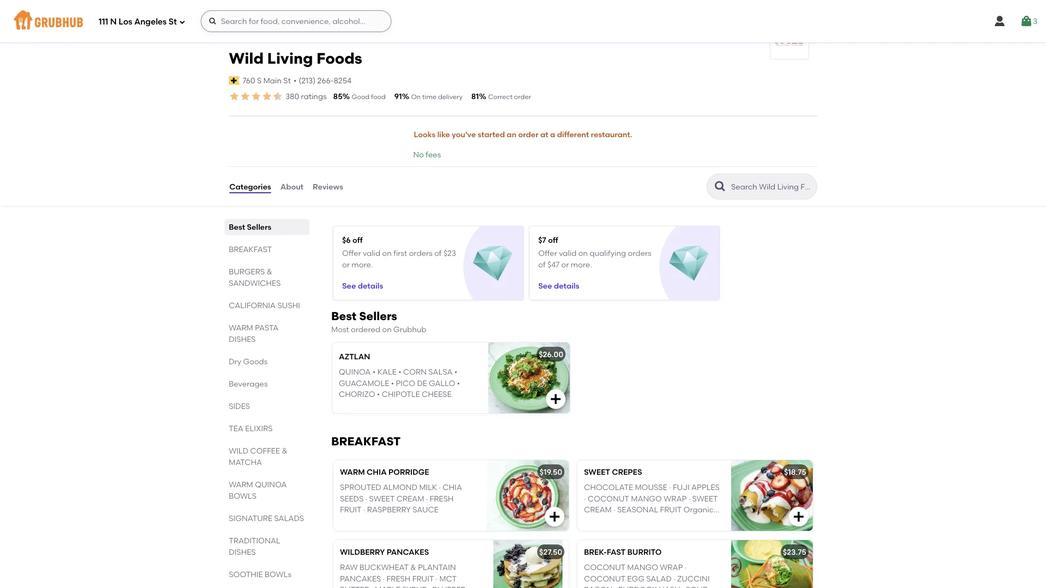 Task type: locate. For each thing, give the bounding box(es) containing it.
off for $6 off
[[353, 236, 363, 245]]

zuccini
[[677, 574, 710, 584]]

pancakes inside "raw buckwheat & plantain pancakes · fresh fruit · mct butter · maple syrup · blueber"
[[340, 574, 381, 584]]

correct order
[[488, 93, 531, 101]]

1 promo image from the left
[[473, 244, 513, 284]]

different
[[557, 130, 589, 139]]

1 horizontal spatial see
[[538, 281, 552, 291]]

0 horizontal spatial off
[[353, 236, 363, 245]]

n
[[110, 17, 117, 27]]

best inside tab
[[229, 223, 245, 232]]

2 orders from the left
[[628, 249, 651, 258]]

fruit down seeds
[[340, 505, 362, 515]]

promo image for offer valid on first orders of $23 or more.
[[473, 244, 513, 284]]

pancakes
[[387, 548, 429, 557], [340, 574, 381, 584]]

coconut up bacon
[[584, 574, 626, 584]]

warm up bowls
[[229, 480, 253, 490]]

· up free,
[[614, 505, 616, 515]]

1 dishes from the top
[[229, 335, 256, 344]]

best up most
[[331, 309, 356, 323]]

tea elixirs
[[229, 424, 273, 434]]

valid left "first"
[[363, 249, 380, 258]]

Search Wild Living Foods search field
[[730, 182, 814, 192]]

mct
[[439, 574, 457, 584]]

0 vertical spatial warm
[[229, 323, 253, 333]]

fruit up syrup
[[412, 574, 434, 584]]

2 horizontal spatial sweet
[[692, 494, 718, 503]]

cream up dairy
[[584, 505, 612, 515]]

2 or from the left
[[561, 260, 569, 269]]

sellers for best sellers most ordered on grubhub
[[359, 309, 397, 323]]

mousse
[[635, 483, 667, 492]]

0 vertical spatial fresh
[[430, 494, 454, 503]]

porridge
[[389, 468, 429, 477]]

coconut down "brek-"
[[584, 563, 626, 572]]

sweet down apples
[[692, 494, 718, 503]]

at
[[540, 130, 548, 139]]

1 horizontal spatial of
[[538, 260, 546, 269]]

1 horizontal spatial promo image
[[669, 244, 709, 284]]

2 vertical spatial warm
[[229, 480, 253, 490]]

0 vertical spatial best
[[229, 223, 245, 232]]

fruit down fuji
[[660, 505, 682, 515]]

0 horizontal spatial promo image
[[473, 244, 513, 284]]

california sushi tab
[[229, 300, 305, 311]]

living
[[267, 49, 313, 68]]

see up most
[[342, 281, 356, 291]]

0 vertical spatial mango
[[631, 494, 662, 503]]

pancakes up butter
[[340, 574, 381, 584]]

· left maple
[[371, 585, 373, 588]]

2 see details button from the left
[[538, 276, 579, 296]]

0 horizontal spatial breakfast
[[229, 245, 272, 254]]

1 or from the left
[[342, 260, 350, 269]]

tea
[[229, 424, 243, 434]]

order right 'correct'
[[514, 93, 531, 101]]

beverages
[[229, 380, 268, 389]]

0 horizontal spatial valid
[[363, 249, 380, 258]]

pico
[[396, 379, 415, 388]]

0 horizontal spatial see
[[342, 281, 356, 291]]

· down zuccini at the bottom of page
[[682, 585, 684, 588]]

wrap down fuji
[[664, 494, 687, 503]]

1 horizontal spatial fruit
[[412, 574, 434, 584]]

quinoa inside the warm quinoa bowls
[[255, 480, 287, 490]]

sweet inside sprouted almond milk · chia seeds · sweet cream · fresh fruit · raspberry sauce
[[369, 494, 395, 503]]

& inside burgers & sandwiches
[[267, 267, 272, 277]]

bacon
[[584, 585, 613, 588]]

on inside the best sellers most ordered on grubhub
[[382, 325, 392, 334]]

wrap up salad in the bottom of the page
[[660, 563, 683, 572]]

0 horizontal spatial st
[[169, 17, 177, 27]]

coffee
[[250, 447, 280, 456]]

0 horizontal spatial offer
[[342, 249, 361, 258]]

offer for $6
[[342, 249, 361, 258]]

Search for food, convenience, alcohol... search field
[[201, 10, 391, 32]]

time
[[422, 93, 437, 101]]

butter
[[340, 585, 369, 588]]

details for $7 off offer valid on qualifying orders of $47 or more.
[[554, 281, 579, 291]]

1 horizontal spatial chia
[[443, 483, 462, 492]]

& up sandwiches
[[267, 267, 272, 277]]

fresh up maple
[[387, 574, 411, 584]]

see for offer valid on first orders of $23 or more.
[[342, 281, 356, 291]]

orders right "first"
[[409, 249, 433, 258]]

0 vertical spatial of
[[434, 249, 442, 258]]

pancakes up "raw buckwheat & plantain pancakes · fresh fruit · mct butter · maple syrup · blueber"
[[387, 548, 429, 557]]

cream down almond
[[397, 494, 424, 503]]

see details up the best sellers most ordered on grubhub
[[342, 281, 383, 291]]

0 horizontal spatial details
[[358, 281, 383, 291]]

chia up sprouted
[[367, 468, 387, 477]]

1 horizontal spatial sellers
[[359, 309, 397, 323]]

fresh down milk
[[430, 494, 454, 503]]

offer inside $6 off offer valid on first orders of $23 or more.
[[342, 249, 361, 258]]

good food
[[352, 93, 386, 101]]

warm inside warm pasta dishes
[[229, 323, 253, 333]]

aztlan image
[[488, 343, 570, 414]]

1 see details from the left
[[342, 281, 383, 291]]

• (213) 266-8254
[[294, 76, 351, 85]]

2 valid from the left
[[559, 249, 577, 258]]

svg image up $27.50
[[548, 510, 561, 524]]

off right $7
[[548, 236, 558, 245]]

1 horizontal spatial svg image
[[548, 510, 561, 524]]

0 horizontal spatial sweet
[[369, 494, 395, 503]]

brek-fast burrito image
[[731, 540, 813, 588]]

or inside $6 off offer valid on first orders of $23 or more.
[[342, 260, 350, 269]]

egg
[[627, 574, 645, 584]]

sweet up chocolate
[[584, 468, 610, 477]]

chia
[[367, 468, 387, 477], [443, 483, 462, 492]]

sellers inside the best sellers most ordered on grubhub
[[359, 309, 397, 323]]

on for best
[[382, 325, 392, 334]]

off inside $6 off offer valid on first orders of $23 or more.
[[353, 236, 363, 245]]

more.
[[352, 260, 373, 269], [571, 260, 592, 269]]

on right the ordered
[[382, 325, 392, 334]]

2 dishes from the top
[[229, 548, 256, 557]]

offer inside $7 off offer valid on qualifying orders of $47 or more.
[[538, 249, 557, 258]]

0 horizontal spatial cream
[[397, 494, 424, 503]]

svg image inside 3 button
[[1020, 15, 1033, 28]]

1 horizontal spatial sweet
[[584, 468, 610, 477]]

see details button down $47
[[538, 276, 579, 296]]

· right syrup
[[429, 585, 431, 588]]

angeles
[[134, 17, 167, 27]]

aztlan
[[339, 352, 370, 361]]

1 vertical spatial cream
[[584, 505, 612, 515]]

1 horizontal spatial pancakes
[[387, 548, 429, 557]]

wrap
[[664, 494, 687, 503], [660, 563, 683, 572]]

warm for warm pasta dishes
[[229, 323, 253, 333]]

quinoa down wild coffee & matcha tab
[[255, 480, 287, 490]]

see details down $47
[[538, 281, 579, 291]]

warm inside the warm quinoa bowls
[[229, 480, 253, 490]]

1 vertical spatial st
[[283, 76, 291, 85]]

burrito
[[627, 548, 662, 557]]

best inside the best sellers most ordered on grubhub
[[331, 309, 356, 323]]

1 vertical spatial chia
[[443, 483, 462, 492]]

1 horizontal spatial orders
[[628, 249, 651, 258]]

of for $23
[[434, 249, 442, 258]]

• left (213) on the top left of page
[[294, 76, 297, 85]]

valid inside $7 off offer valid on qualifying orders of $47 or more.
[[559, 249, 577, 258]]

see details button up the best sellers most ordered on grubhub
[[342, 276, 383, 296]]

sprouted almond milk · chia seeds · sweet cream · fresh fruit · raspberry sauce
[[340, 483, 462, 515]]

offer
[[342, 249, 361, 258], [538, 249, 557, 258]]

fast
[[607, 548, 626, 557]]

fruit
[[340, 505, 362, 515], [660, 505, 682, 515], [412, 574, 434, 584]]

0 horizontal spatial fruit
[[340, 505, 362, 515]]

1 vertical spatial order
[[518, 130, 539, 139]]

on left "first"
[[382, 249, 392, 258]]

0 horizontal spatial quinoa
[[255, 480, 287, 490]]

brek-
[[584, 548, 607, 557]]

0 vertical spatial sellers
[[247, 223, 271, 232]]

0 horizontal spatial pancakes
[[340, 574, 381, 584]]

• right salsa
[[454, 368, 457, 377]]

warm
[[229, 323, 253, 333], [340, 468, 365, 477], [229, 480, 253, 490]]

elixirs
[[245, 424, 273, 434]]

raw
[[340, 563, 358, 572]]

1 horizontal spatial or
[[561, 260, 569, 269]]

0 horizontal spatial orders
[[409, 249, 433, 258]]

correct
[[488, 93, 513, 101]]

fresh
[[430, 494, 454, 503], [387, 574, 411, 584]]

valid for $7 off
[[559, 249, 577, 258]]

fresh inside "raw buckwheat & plantain pancakes · fresh fruit · mct butter · maple syrup · blueber"
[[387, 574, 411, 584]]

sprouted
[[340, 483, 381, 492]]

st inside "main navigation" navigation
[[169, 17, 177, 27]]

orders inside $7 off offer valid on qualifying orders of $47 or more.
[[628, 249, 651, 258]]

1 vertical spatial fresh
[[387, 574, 411, 584]]

sweet up raspberry
[[369, 494, 395, 503]]

delivery
[[438, 93, 463, 101]]

see
[[342, 281, 356, 291], [538, 281, 552, 291]]

1 valid from the left
[[363, 249, 380, 258]]

mango up egg
[[627, 563, 658, 572]]

svg image left 3 button
[[993, 15, 1006, 28]]

• down guacamole
[[377, 390, 380, 399]]

quinoa up guacamole
[[339, 368, 371, 377]]

main navigation navigation
[[0, 0, 1046, 43]]

traditional dishes tab
[[229, 535, 305, 558]]

1 off from the left
[[353, 236, 363, 245]]

guacamole
[[339, 379, 389, 388]]

subscription pass image
[[229, 76, 240, 85]]

reviews
[[313, 182, 343, 191]]

of inside $6 off offer valid on first orders of $23 or more.
[[434, 249, 442, 258]]

orders inside $6 off offer valid on first orders of $23 or more.
[[409, 249, 433, 258]]

svg image
[[993, 15, 1006, 28], [179, 19, 186, 25], [548, 510, 561, 524]]

ratings
[[301, 92, 327, 101]]

mango down mousse
[[631, 494, 662, 503]]

0 horizontal spatial or
[[342, 260, 350, 269]]

2 promo image from the left
[[669, 244, 709, 284]]

no
[[413, 150, 424, 159]]

of
[[434, 249, 442, 258], [538, 260, 546, 269]]

s
[[257, 76, 262, 85]]

started
[[478, 130, 505, 139]]

svg image
[[1020, 15, 1033, 28], [208, 17, 217, 26], [549, 393, 562, 406], [792, 510, 805, 524]]

& inside "raw buckwheat & plantain pancakes · fresh fruit · mct butter · maple syrup · blueber"
[[410, 563, 416, 572]]

star icon image
[[229, 91, 240, 102], [240, 91, 251, 102], [251, 91, 262, 102], [262, 91, 272, 102], [272, 91, 283, 102], [272, 91, 283, 102]]

signature salads tab
[[229, 513, 305, 525]]

breakfast up warm chia porridge
[[331, 435, 401, 449]]

1 horizontal spatial st
[[283, 76, 291, 85]]

$26.00
[[539, 350, 563, 359]]

1 horizontal spatial see details button
[[538, 276, 579, 296]]

111
[[99, 17, 108, 27]]

sellers inside the best sellers tab
[[247, 223, 271, 232]]

corn
[[403, 368, 427, 377]]

0 vertical spatial wrap
[[664, 494, 687, 503]]

of inside $7 off offer valid on qualifying orders of $47 or more.
[[538, 260, 546, 269]]

of left $47
[[538, 260, 546, 269]]

raw buckwheat & plantain pancakes · fresh fruit · mct butter · maple syrup · blueber
[[340, 563, 475, 588]]

760
[[243, 76, 255, 85]]

no fees
[[413, 150, 441, 159]]

0 horizontal spatial more.
[[352, 260, 373, 269]]

1 horizontal spatial see details
[[538, 281, 579, 291]]

details down $47
[[554, 281, 579, 291]]

1 horizontal spatial best
[[331, 309, 356, 323]]

1 horizontal spatial more.
[[571, 260, 592, 269]]

valid inside $6 off offer valid on first orders of $23 or more.
[[363, 249, 380, 258]]

search icon image
[[714, 180, 727, 193]]

1 horizontal spatial cream
[[584, 505, 612, 515]]

sides
[[229, 402, 250, 411]]

& up syrup
[[410, 563, 416, 572]]

food
[[371, 93, 386, 101]]

pasta
[[255, 323, 279, 333]]

sauce
[[413, 505, 439, 515]]

0 vertical spatial st
[[169, 17, 177, 27]]

1 vertical spatial pancakes
[[340, 574, 381, 584]]

2 more. from the left
[[571, 260, 592, 269]]

dishes inside warm pasta dishes
[[229, 335, 256, 344]]

about button
[[280, 167, 304, 206]]

sellers up the 'breakfast' tab
[[247, 223, 271, 232]]

or inside $7 off offer valid on qualifying orders of $47 or more.
[[561, 260, 569, 269]]

coconut down chocolate
[[588, 494, 629, 503]]

warm down california
[[229, 323, 253, 333]]

on for $7
[[578, 249, 588, 258]]

coconut inside chocolate mousse · fuji apples · coconut mango wrap · sweet cream · seasonal fruit  organic, dairy free, & raw
[[588, 494, 629, 503]]

0 horizontal spatial fresh
[[387, 574, 411, 584]]

1 see from the left
[[342, 281, 356, 291]]

0 vertical spatial chia
[[367, 468, 387, 477]]

coconut mango wrap · coconut egg salad · zuccini bacon · burdock hash · so
[[584, 563, 711, 588]]

orders for first
[[409, 249, 433, 258]]

see details for $6 off offer valid on first orders of $23 or more.
[[342, 281, 383, 291]]

st right main
[[283, 76, 291, 85]]

burgers & sandwiches tab
[[229, 266, 305, 289]]

soothie
[[229, 570, 263, 580]]

8254
[[334, 76, 351, 85]]

1 horizontal spatial offer
[[538, 249, 557, 258]]

quinoa
[[339, 368, 371, 377], [255, 480, 287, 490]]

1 horizontal spatial valid
[[559, 249, 577, 258]]

chia right milk
[[443, 483, 462, 492]]

1 vertical spatial breakfast
[[331, 435, 401, 449]]

seasonal
[[617, 505, 658, 515]]

0 vertical spatial coconut
[[588, 494, 629, 503]]

1 see details button from the left
[[342, 276, 383, 296]]

order left at at the top right of the page
[[518, 130, 539, 139]]

1 vertical spatial best
[[331, 309, 356, 323]]

0 vertical spatial quinoa
[[339, 368, 371, 377]]

1 vertical spatial sellers
[[359, 309, 397, 323]]

svg image right angeles
[[179, 19, 186, 25]]

cream
[[397, 494, 424, 503], [584, 505, 612, 515]]

1 horizontal spatial quinoa
[[339, 368, 371, 377]]

1 horizontal spatial fresh
[[430, 494, 454, 503]]

1 horizontal spatial details
[[554, 281, 579, 291]]

1 vertical spatial of
[[538, 260, 546, 269]]

offer down $6
[[342, 249, 361, 258]]

380 ratings
[[286, 92, 327, 101]]

qualifying
[[590, 249, 626, 258]]

orders right qualifying
[[628, 249, 651, 258]]

sellers up the ordered
[[359, 309, 397, 323]]

best for best sellers
[[229, 223, 245, 232]]

2 see from the left
[[538, 281, 552, 291]]

best for best sellers most ordered on grubhub
[[331, 309, 356, 323]]

1 vertical spatial quinoa
[[255, 480, 287, 490]]

details up the best sellers most ordered on grubhub
[[358, 281, 383, 291]]

1 orders from the left
[[409, 249, 433, 258]]

off inside $7 off offer valid on qualifying orders of $47 or more.
[[548, 236, 558, 245]]

burdock
[[618, 585, 657, 588]]

$7 off offer valid on qualifying orders of $47 or more.
[[538, 236, 651, 269]]

2 off from the left
[[548, 236, 558, 245]]

•
[[294, 76, 297, 85], [373, 368, 376, 377], [398, 368, 401, 377], [454, 368, 457, 377], [391, 379, 394, 388], [457, 379, 460, 388], [377, 390, 380, 399]]

promo image
[[473, 244, 513, 284], [669, 244, 709, 284]]

2 offer from the left
[[538, 249, 557, 258]]

1 vertical spatial warm
[[340, 468, 365, 477]]

& right coffee
[[282, 447, 288, 456]]

or down $6
[[342, 260, 350, 269]]

dishes down traditional
[[229, 548, 256, 557]]

1 details from the left
[[358, 281, 383, 291]]

0 horizontal spatial chia
[[367, 468, 387, 477]]

0 vertical spatial dishes
[[229, 335, 256, 344]]

plantain
[[418, 563, 456, 572]]

see details button for $7 off offer valid on qualifying orders of $47 or more.
[[538, 276, 579, 296]]

3 button
[[1020, 11, 1037, 31]]

0 horizontal spatial of
[[434, 249, 442, 258]]

see for offer valid on qualifying orders of $47 or more.
[[538, 281, 552, 291]]

or right $47
[[561, 260, 569, 269]]

1 vertical spatial dishes
[[229, 548, 256, 557]]

dishes up dry goods
[[229, 335, 256, 344]]

& left raw on the right bottom of the page
[[625, 516, 631, 526]]

st right angeles
[[169, 17, 177, 27]]

0 vertical spatial cream
[[397, 494, 424, 503]]

quinoa • kale • corn salsa • guacamole • pico de gallo • chorizo • chipotle cheese
[[339, 368, 460, 399]]

1 horizontal spatial breakfast
[[331, 435, 401, 449]]

sweet
[[584, 468, 610, 477], [369, 494, 395, 503], [692, 494, 718, 503]]

1 vertical spatial mango
[[627, 563, 658, 572]]

1 offer from the left
[[342, 249, 361, 258]]

0 horizontal spatial sellers
[[247, 223, 271, 232]]

on inside $6 off offer valid on first orders of $23 or more.
[[382, 249, 392, 258]]

chia inside sprouted almond milk · chia seeds · sweet cream · fresh fruit · raspberry sauce
[[443, 483, 462, 492]]

· up hash
[[674, 574, 675, 584]]

0 horizontal spatial see details
[[342, 281, 383, 291]]

mango
[[631, 494, 662, 503], [627, 563, 658, 572]]

best up the 'breakfast' tab
[[229, 223, 245, 232]]

off right $6
[[353, 236, 363, 245]]

0 horizontal spatial see details button
[[342, 276, 383, 296]]

1 vertical spatial wrap
[[660, 563, 683, 572]]

$19.50
[[540, 468, 562, 477]]

2 details from the left
[[554, 281, 579, 291]]

0 vertical spatial breakfast
[[229, 245, 272, 254]]

cream inside chocolate mousse · fuji apples · coconut mango wrap · sweet cream · seasonal fruit  organic, dairy free, & raw
[[584, 505, 612, 515]]

1 more. from the left
[[352, 260, 373, 269]]

offer up $47
[[538, 249, 557, 258]]

raspberry
[[367, 505, 411, 515]]

on for $6
[[382, 249, 392, 258]]

0 horizontal spatial best
[[229, 223, 245, 232]]

more. inside $6 off offer valid on first orders of $23 or more.
[[352, 260, 373, 269]]

free,
[[605, 516, 623, 526]]

see down $47
[[538, 281, 552, 291]]

organic,
[[684, 505, 716, 515]]

2 see details from the left
[[538, 281, 579, 291]]

of left $23 at the top of the page
[[434, 249, 442, 258]]

breakfast down best sellers
[[229, 245, 272, 254]]

valid up $47
[[559, 249, 577, 258]]

$18.75
[[784, 468, 806, 477]]

wild living foods logo image
[[770, 33, 809, 46]]

1 horizontal spatial off
[[548, 236, 558, 245]]

more. inside $7 off offer valid on qualifying orders of $47 or more.
[[571, 260, 592, 269]]

off
[[353, 236, 363, 245], [548, 236, 558, 245]]

2 horizontal spatial fruit
[[660, 505, 682, 515]]

on left qualifying
[[578, 249, 588, 258]]

warm up sprouted
[[340, 468, 365, 477]]

mango inside chocolate mousse · fuji apples · coconut mango wrap · sweet cream · seasonal fruit  organic, dairy free, & raw
[[631, 494, 662, 503]]

on inside $7 off offer valid on qualifying orders of $47 or more.
[[578, 249, 588, 258]]



Task type: vqa. For each thing, say whether or not it's contained in the screenshot.
Share your location to help us find restaurants and delivery options near you
no



Task type: describe. For each thing, give the bounding box(es) containing it.
chorizo
[[339, 390, 375, 399]]

salsa
[[428, 368, 453, 377]]

· down fuji
[[689, 494, 690, 503]]

best sellers
[[229, 223, 271, 232]]

raw
[[633, 516, 649, 526]]

• down kale
[[391, 379, 394, 388]]

wildberry pancakes image
[[487, 540, 569, 588]]

sweet crepes image
[[731, 460, 813, 531]]

dishes inside traditional dishes
[[229, 548, 256, 557]]

more. for first
[[352, 260, 373, 269]]

or for offer valid on first orders of $23 or more.
[[342, 260, 350, 269]]

restaurant.
[[591, 130, 632, 139]]

$27.50
[[539, 548, 562, 557]]

traditional
[[229, 536, 280, 546]]

breakfast inside tab
[[229, 245, 272, 254]]

most
[[331, 325, 349, 334]]

orders for qualifying
[[628, 249, 651, 258]]

266-
[[317, 76, 334, 85]]

sides tab
[[229, 401, 305, 412]]

& inside wild coffee & matcha
[[282, 447, 288, 456]]

· down the "plantain"
[[436, 574, 438, 584]]

· right bacon
[[615, 585, 616, 588]]

you've
[[452, 130, 476, 139]]

tea elixirs tab
[[229, 423, 305, 435]]

fruit inside chocolate mousse · fuji apples · coconut mango wrap · sweet cream · seasonal fruit  organic, dairy free, & raw
[[660, 505, 682, 515]]

111 n los angeles st
[[99, 17, 177, 27]]

order inside looks like you've started an order at a different restaurant. button
[[518, 130, 539, 139]]

an
[[507, 130, 517, 139]]

chocolate
[[584, 483, 633, 492]]

see details for $7 off offer valid on qualifying orders of $47 or more.
[[538, 281, 579, 291]]

maple
[[375, 585, 401, 588]]

gallo
[[429, 379, 455, 388]]

· down milk
[[426, 494, 428, 503]]

on time delivery
[[411, 93, 463, 101]]

bowls
[[229, 492, 257, 501]]

91
[[394, 92, 402, 101]]

dry goods
[[229, 357, 268, 366]]

hash
[[659, 585, 680, 588]]

85
[[333, 92, 342, 101]]

valid for $6 off
[[363, 249, 380, 258]]

signature
[[229, 514, 272, 523]]

more. for qualifying
[[571, 260, 592, 269]]

looks like you've started an order at a different restaurant. button
[[413, 123, 633, 147]]

crepes
[[612, 468, 642, 477]]

380
[[286, 92, 299, 101]]

warm chia porridge image
[[487, 460, 569, 531]]

wild
[[229, 447, 248, 456]]

looks
[[414, 130, 436, 139]]

matcha
[[229, 458, 262, 467]]

los
[[119, 17, 132, 27]]

main
[[263, 76, 282, 85]]

wild coffee & matcha
[[229, 447, 288, 467]]

milk
[[419, 483, 437, 492]]

on
[[411, 93, 421, 101]]

• up pico at the left bottom
[[398, 368, 401, 377]]

chocolate mousse · fuji apples · coconut mango wrap · sweet cream · seasonal fruit  organic, dairy free, & raw
[[584, 483, 720, 526]]

california
[[229, 301, 276, 310]]

cream inside sprouted almond milk · chia seeds · sweet cream · fresh fruit · raspberry sauce
[[397, 494, 424, 503]]

beverages tab
[[229, 378, 305, 390]]

· right milk
[[439, 483, 441, 492]]

categories button
[[229, 167, 272, 206]]

fresh inside sprouted almond milk · chia seeds · sweet cream · fresh fruit · raspberry sauce
[[430, 494, 454, 503]]

burgers & sandwiches
[[229, 267, 281, 288]]

fruit inside sprouted almond milk · chia seeds · sweet cream · fresh fruit · raspberry sauce
[[340, 505, 362, 515]]

cheese
[[422, 390, 452, 399]]

81
[[471, 92, 479, 101]]

signature salads
[[229, 514, 304, 523]]

mango inside coconut mango wrap · coconut egg salad · zuccini bacon · burdock hash · so
[[627, 563, 658, 572]]

2 horizontal spatial svg image
[[993, 15, 1006, 28]]

wild
[[229, 49, 264, 68]]

soothie bowls tab
[[229, 569, 305, 581]]

0 horizontal spatial svg image
[[179, 19, 186, 25]]

warm quinoa bowls
[[229, 480, 287, 501]]

categories
[[229, 182, 271, 191]]

$7
[[538, 236, 546, 245]]

burgers
[[229, 267, 265, 277]]

· left fuji
[[669, 483, 671, 492]]

1 vertical spatial coconut
[[584, 563, 626, 572]]

• right gallo
[[457, 379, 460, 388]]

sellers for best sellers
[[247, 223, 271, 232]]

traditional dishes
[[229, 536, 280, 557]]

see details button for $6 off offer valid on first orders of $23 or more.
[[342, 276, 383, 296]]

details for $6 off offer valid on first orders of $23 or more.
[[358, 281, 383, 291]]

· down sprouted
[[365, 494, 367, 503]]

& inside chocolate mousse · fuji apples · coconut mango wrap · sweet cream · seasonal fruit  organic, dairy free, & raw
[[625, 516, 631, 526]]

warm pasta dishes tab
[[229, 322, 305, 345]]

· up zuccini at the bottom of page
[[685, 563, 687, 572]]

wrap inside coconut mango wrap · coconut egg salad · zuccini bacon · burdock hash · so
[[660, 563, 683, 572]]

foods
[[317, 49, 362, 68]]

$23
[[443, 249, 456, 258]]

promo image for offer valid on qualifying orders of $47 or more.
[[669, 244, 709, 284]]

quinoa inside the quinoa • kale • corn salsa • guacamole • pico de gallo • chorizo • chipotle cheese
[[339, 368, 371, 377]]

wildberry
[[340, 548, 385, 557]]

about
[[280, 182, 304, 191]]

like
[[437, 130, 450, 139]]

$47
[[547, 260, 560, 269]]

offer for $7
[[538, 249, 557, 258]]

st inside button
[[283, 76, 291, 85]]

best sellers tab
[[229, 222, 305, 233]]

$6 off offer valid on first orders of $23 or more.
[[342, 236, 456, 269]]

0 vertical spatial pancakes
[[387, 548, 429, 557]]

· up dairy
[[584, 494, 586, 503]]

best sellers most ordered on grubhub
[[331, 309, 427, 334]]

0 vertical spatial order
[[514, 93, 531, 101]]

warm quinoa bowls tab
[[229, 479, 305, 502]]

soothie bowls
[[229, 570, 291, 580]]

· up maple
[[383, 574, 385, 584]]

warm chia porridge
[[340, 468, 429, 477]]

off for $7 off
[[548, 236, 558, 245]]

(213) 266-8254 button
[[299, 75, 351, 86]]

almond
[[383, 483, 417, 492]]

or for offer valid on qualifying orders of $47 or more.
[[561, 260, 569, 269]]

warm for warm chia porridge
[[340, 468, 365, 477]]

salads
[[274, 514, 304, 523]]

breakfast tab
[[229, 244, 305, 255]]

fruit inside "raw buckwheat & plantain pancakes · fresh fruit · mct butter · maple syrup · blueber"
[[412, 574, 434, 584]]

fuji
[[673, 483, 690, 492]]

chipotle
[[382, 390, 420, 399]]

· down seeds
[[363, 505, 365, 515]]

looks like you've started an order at a different restaurant.
[[414, 130, 632, 139]]

of for $47
[[538, 260, 546, 269]]

dry goods tab
[[229, 356, 305, 368]]

kale
[[377, 368, 397, 377]]

salad
[[646, 574, 672, 584]]

sweet crepes
[[584, 468, 642, 477]]

wild coffee & matcha tab
[[229, 446, 305, 468]]

warm for warm quinoa bowls
[[229, 480, 253, 490]]

2 vertical spatial coconut
[[584, 574, 626, 584]]

wrap inside chocolate mousse · fuji apples · coconut mango wrap · sweet cream · seasonal fruit  organic, dairy free, & raw
[[664, 494, 687, 503]]

• left kale
[[373, 368, 376, 377]]

california sushi
[[229, 301, 300, 310]]

seeds
[[340, 494, 364, 503]]

sweet inside chocolate mousse · fuji apples · coconut mango wrap · sweet cream · seasonal fruit  organic, dairy free, & raw
[[692, 494, 718, 503]]

(213)
[[299, 76, 316, 85]]

sushi
[[277, 301, 300, 310]]



